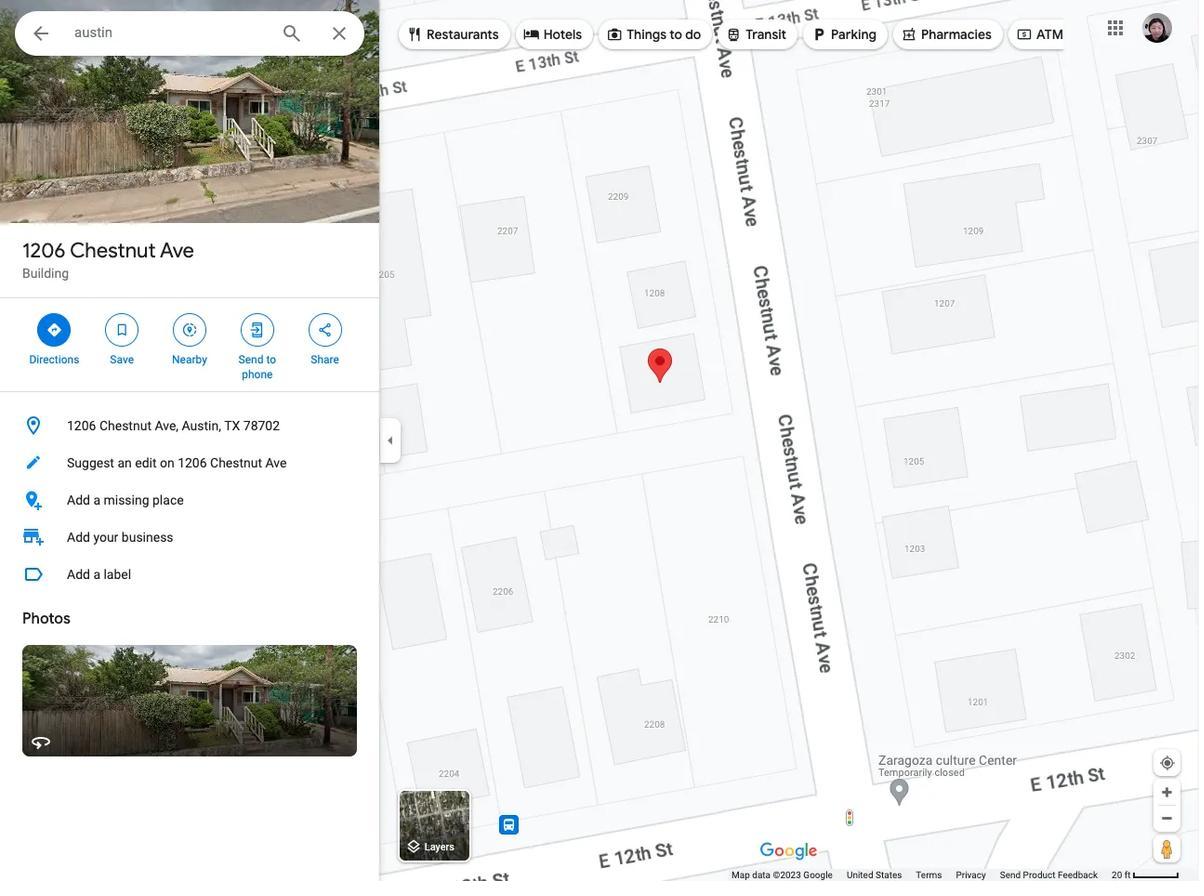 Task type: vqa. For each thing, say whether or not it's contained in the screenshot.


Task type: locate. For each thing, give the bounding box(es) containing it.
©2023
[[773, 870, 801, 880]]

 things to do
[[606, 24, 701, 44]]

1 vertical spatial a
[[93, 567, 100, 582]]


[[606, 24, 623, 44]]

 atms
[[1016, 24, 1070, 44]]

chestnut down tx
[[210, 455, 262, 470]]

0 vertical spatial to
[[670, 26, 682, 43]]

1206
[[22, 238, 66, 264], [67, 418, 96, 433], [178, 455, 207, 470]]

a
[[93, 493, 100, 508], [93, 567, 100, 582]]

20 ft
[[1112, 870, 1131, 880]]

phone
[[242, 368, 273, 381]]

0 horizontal spatial ave
[[160, 238, 194, 264]]

1206 inside 1206 chestnut ave building
[[22, 238, 66, 264]]

1 vertical spatial chestnut
[[99, 418, 151, 433]]

 button
[[15, 11, 67, 59]]

0 vertical spatial ave
[[160, 238, 194, 264]]

add
[[67, 493, 90, 508], [67, 530, 90, 545], [67, 567, 90, 582]]

a inside add a missing place button
[[93, 493, 100, 508]]

add a missing place button
[[0, 481, 379, 519]]

send
[[238, 353, 263, 366], [1000, 870, 1021, 880]]

send inside button
[[1000, 870, 1021, 880]]

1206 right the on
[[178, 455, 207, 470]]

1 vertical spatial 1206
[[67, 418, 96, 433]]

1 horizontal spatial 1206
[[67, 418, 96, 433]]

2 add from the top
[[67, 530, 90, 545]]


[[114, 320, 130, 340]]

1206 for ave
[[22, 238, 66, 264]]

chestnut up 'an'
[[99, 418, 151, 433]]

1206 chestnut ave main content
[[0, 0, 379, 881]]

austin field
[[15, 11, 364, 56]]

to up phone
[[266, 353, 276, 366]]

0 horizontal spatial send
[[238, 353, 263, 366]]


[[181, 320, 198, 340]]

add a label
[[67, 567, 131, 582]]

3 add from the top
[[67, 567, 90, 582]]

add down suggest
[[67, 493, 90, 508]]

1 horizontal spatial ave
[[265, 455, 287, 470]]

restaurants
[[427, 26, 499, 43]]


[[30, 20, 52, 46]]

a left label
[[93, 567, 100, 582]]

transit
[[746, 26, 786, 43]]

78702
[[243, 418, 280, 433]]

2 a from the top
[[93, 567, 100, 582]]

chestnut inside 1206 chestnut ave building
[[70, 238, 156, 264]]

to inside  things to do
[[670, 26, 682, 43]]

2 vertical spatial add
[[67, 567, 90, 582]]

suggest an edit on 1206 chestnut ave
[[67, 455, 287, 470]]

do
[[685, 26, 701, 43]]

a inside add a label button
[[93, 567, 100, 582]]

chestnut inside button
[[99, 418, 151, 433]]

footer inside "google maps" element
[[732, 869, 1112, 881]]

product
[[1023, 870, 1056, 880]]

zoom in image
[[1160, 785, 1174, 799]]

chestnut inside button
[[210, 455, 262, 470]]

chestnut
[[70, 238, 156, 264], [99, 418, 151, 433], [210, 455, 262, 470]]

2 vertical spatial 1206
[[178, 455, 207, 470]]

2 horizontal spatial 1206
[[178, 455, 207, 470]]

0 vertical spatial chestnut
[[70, 238, 156, 264]]

1 vertical spatial to
[[266, 353, 276, 366]]

0 vertical spatial 1206
[[22, 238, 66, 264]]

1206 inside button
[[67, 418, 96, 433]]

1 vertical spatial ave
[[265, 455, 287, 470]]

add a label button
[[0, 556, 379, 593]]

to
[[670, 26, 682, 43], [266, 353, 276, 366]]

ave down 78702 at the top of the page
[[265, 455, 287, 470]]

chestnut for ave,
[[99, 418, 151, 433]]

0 vertical spatial send
[[238, 353, 263, 366]]

an
[[117, 455, 132, 470]]

united states button
[[847, 869, 902, 881]]

send to phone
[[238, 353, 276, 381]]

pharmacies
[[921, 26, 992, 43]]

0 vertical spatial a
[[93, 493, 100, 508]]

0 vertical spatial add
[[67, 493, 90, 508]]

chestnut up 
[[70, 238, 156, 264]]

None field
[[74, 21, 266, 44]]

directions
[[29, 353, 79, 366]]

add for add a missing place
[[67, 493, 90, 508]]

none field inside austin field
[[74, 21, 266, 44]]

united states
[[847, 870, 902, 880]]

1206 up building
[[22, 238, 66, 264]]

0 horizontal spatial 1206
[[22, 238, 66, 264]]

show your location image
[[1159, 755, 1176, 771]]

1 horizontal spatial send
[[1000, 870, 1021, 880]]

1 vertical spatial add
[[67, 530, 90, 545]]

business
[[122, 530, 173, 545]]

add left your
[[67, 530, 90, 545]]

1 horizontal spatial to
[[670, 26, 682, 43]]

to left do
[[670, 26, 682, 43]]

a left 'missing'
[[93, 493, 100, 508]]

ave,
[[155, 418, 179, 433]]

1 add from the top
[[67, 493, 90, 508]]

1 vertical spatial send
[[1000, 870, 1021, 880]]

things
[[627, 26, 667, 43]]

footer containing map data ©2023 google
[[732, 869, 1112, 881]]

ave
[[160, 238, 194, 264], [265, 455, 287, 470]]

add left label
[[67, 567, 90, 582]]

footer
[[732, 869, 1112, 881]]

to inside send to phone
[[266, 353, 276, 366]]

0 horizontal spatial to
[[266, 353, 276, 366]]

 transit
[[725, 24, 786, 44]]

terms button
[[916, 869, 942, 881]]

1 a from the top
[[93, 493, 100, 508]]


[[725, 24, 742, 44]]

send inside send to phone
[[238, 353, 263, 366]]

ave up 
[[160, 238, 194, 264]]

2 vertical spatial chestnut
[[210, 455, 262, 470]]

1206 up suggest
[[67, 418, 96, 433]]

feedback
[[1058, 870, 1098, 880]]

atms
[[1036, 26, 1070, 43]]

 hotels
[[523, 24, 582, 44]]

collapse side panel image
[[380, 430, 401, 451]]

ft
[[1124, 870, 1131, 880]]

send up phone
[[238, 353, 263, 366]]

send left product
[[1000, 870, 1021, 880]]

chestnut for ave
[[70, 238, 156, 264]]

1206 for ave,
[[67, 418, 96, 433]]

suggest
[[67, 455, 114, 470]]

show street view coverage image
[[1154, 835, 1180, 863]]

actions for 1206 chestnut ave region
[[0, 298, 379, 391]]



Task type: describe. For each thing, give the bounding box(es) containing it.
edit
[[135, 455, 157, 470]]

google
[[803, 870, 833, 880]]

send product feedback button
[[1000, 869, 1098, 881]]

share
[[311, 353, 339, 366]]


[[523, 24, 540, 44]]

austin,
[[182, 418, 221, 433]]

20
[[1112, 870, 1122, 880]]

zoom out image
[[1160, 811, 1174, 825]]

map
[[732, 870, 750, 880]]

nearby
[[172, 353, 207, 366]]

united
[[847, 870, 873, 880]]

20 ft button
[[1112, 870, 1180, 880]]

 pharmacies
[[901, 24, 992, 44]]

layers
[[425, 842, 454, 854]]


[[811, 24, 827, 44]]

add your business
[[67, 530, 173, 545]]

send for send to phone
[[238, 353, 263, 366]]

google maps element
[[0, 0, 1199, 881]]

your
[[93, 530, 118, 545]]

send for send product feedback
[[1000, 870, 1021, 880]]

on
[[160, 455, 174, 470]]

add your business link
[[0, 519, 379, 556]]

building
[[22, 266, 69, 281]]

missing
[[104, 493, 149, 508]]

add a missing place
[[67, 493, 184, 508]]

 parking
[[811, 24, 877, 44]]


[[406, 24, 423, 44]]

privacy button
[[956, 869, 986, 881]]

states
[[876, 870, 902, 880]]

1206 chestnut ave, austin, tx 78702
[[67, 418, 280, 433]]

map data ©2023 google
[[732, 870, 833, 880]]

place
[[152, 493, 184, 508]]

tx
[[224, 418, 240, 433]]

add for add your business
[[67, 530, 90, 545]]

send product feedback
[[1000, 870, 1098, 880]]

ave inside button
[[265, 455, 287, 470]]

ave inside 1206 chestnut ave building
[[160, 238, 194, 264]]

parking
[[831, 26, 877, 43]]

1206 chestnut ave building
[[22, 238, 194, 281]]

a for missing
[[93, 493, 100, 508]]

terms
[[916, 870, 942, 880]]

save
[[110, 353, 134, 366]]

label
[[104, 567, 131, 582]]


[[317, 320, 333, 340]]


[[249, 320, 266, 340]]

add for add a label
[[67, 567, 90, 582]]

google account: michele murakami  
(michele.murakami@adept.ai) image
[[1142, 13, 1172, 42]]

a for label
[[93, 567, 100, 582]]


[[901, 24, 917, 44]]

1206 chestnut ave, austin, tx 78702 button
[[0, 407, 379, 444]]

privacy
[[956, 870, 986, 880]]


[[1016, 24, 1033, 44]]

1206 inside button
[[178, 455, 207, 470]]

data
[[752, 870, 771, 880]]

photos
[[22, 610, 70, 628]]

 restaurants
[[406, 24, 499, 44]]

suggest an edit on 1206 chestnut ave button
[[0, 444, 379, 481]]

hotels
[[543, 26, 582, 43]]


[[46, 320, 63, 340]]

 search field
[[15, 11, 364, 59]]



